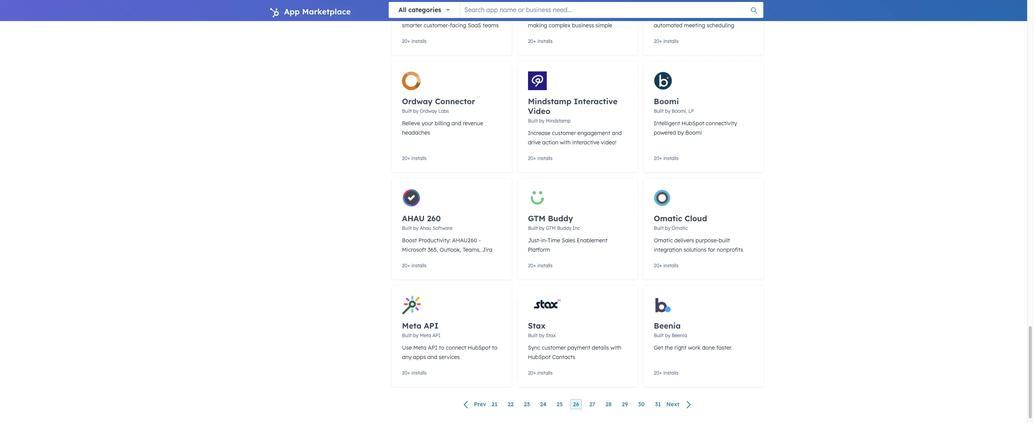 Task type: describe. For each thing, give the bounding box(es) containing it.
+ for gtm
[[534, 263, 537, 269]]

built by sp ce technologies
[[528, 1, 589, 7]]

1 vertical spatial gtm
[[546, 225, 556, 231]]

260
[[427, 214, 441, 223]]

30 button
[[636, 400, 648, 410]]

boost productivity: ahau260 - microsoft 365, outlook, teams, jira
[[402, 237, 493, 253]]

labs
[[439, 108, 449, 114]]

24 button
[[538, 400, 550, 410]]

headaches
[[402, 129, 430, 136]]

1 vertical spatial stax
[[546, 333, 556, 339]]

relieve
[[402, 120, 420, 127]]

20 down automated
[[654, 38, 660, 44]]

solutions
[[684, 246, 707, 253]]

video
[[528, 106, 551, 116]]

engagement
[[424, 12, 457, 20]]

intelligent
[[654, 120, 681, 127]]

ahau 260 built by ahau software
[[402, 214, 453, 231]]

gap
[[562, 12, 573, 20]]

by inside mindstamp interactive video built by mindstamp
[[539, 118, 545, 124]]

1 vertical spatial api
[[433, 333, 441, 339]]

ahau
[[420, 225, 432, 231]]

sync
[[528, 344, 541, 352]]

nonprofits
[[717, 246, 744, 253]]

relieve your billing and revenue headaches
[[402, 120, 484, 136]]

1 vertical spatial meta
[[420, 333, 431, 339]]

20 for mindstamp
[[528, 155, 534, 161]]

payment
[[568, 344, 591, 352]]

for inside omatic delivers purpose-built integration solutions for nonprofits
[[709, 246, 716, 253]]

built inside beenia built by beenia
[[654, 333, 664, 339]]

beenia built by beenia
[[654, 321, 687, 339]]

20 for ahau
[[402, 263, 408, 269]]

sales
[[562, 237, 576, 244]]

all categories button
[[389, 2, 460, 18]]

20 + installs for omatic
[[654, 263, 679, 269]]

faster.
[[717, 344, 733, 352]]

20 + installs down smarter
[[402, 38, 427, 44]]

by inside "ahau 260 built by ahau software"
[[413, 225, 419, 231]]

28
[[606, 401, 612, 408]]

by inside stax built by stax
[[539, 333, 545, 339]]

boomi inside intelligent hubspot connectivity powered by boomi
[[686, 129, 703, 136]]

pagination navigation
[[392, 400, 764, 410]]

inc
[[573, 225, 580, 231]]

just-
[[528, 237, 541, 244]]

drive
[[528, 139, 541, 146]]

we
[[528, 12, 536, 20]]

done
[[702, 344, 715, 352]]

installs for gtm
[[538, 263, 553, 269]]

built by booka
[[654, 1, 686, 7]]

1 vertical spatial buddy
[[558, 225, 572, 231]]

+ for boomi
[[660, 155, 663, 161]]

built left booka
[[654, 1, 664, 7]]

1 to from the left
[[439, 344, 445, 352]]

1 horizontal spatial the
[[665, 344, 673, 352]]

installs for beenia
[[664, 370, 679, 376]]

-
[[479, 237, 481, 244]]

revenue
[[463, 120, 484, 127]]

the inside we close the gap between people making complex business simple
[[553, 12, 561, 20]]

software
[[433, 225, 453, 231]]

connector
[[435, 96, 476, 106]]

all
[[399, 6, 407, 14]]

app marketplace
[[284, 7, 351, 16]]

1 vertical spatial omatic
[[672, 225, 688, 231]]

20 + installs for boomi
[[654, 155, 679, 161]]

customer-
[[424, 22, 450, 29]]

1 vertical spatial ordway
[[420, 108, 437, 114]]

facing
[[450, 22, 467, 29]]

built up we
[[528, 1, 538, 7]]

categories
[[409, 6, 442, 14]]

+ down smarter
[[408, 38, 410, 44]]

365,
[[428, 246, 438, 253]]

2 to from the left
[[492, 344, 498, 352]]

hubspot inside intelligent hubspot connectivity powered by boomi
[[682, 120, 705, 127]]

31
[[655, 401, 661, 408]]

sherlock
[[420, 1, 439, 7]]

simple
[[596, 22, 613, 29]]

purpose-
[[696, 237, 719, 244]]

23
[[524, 401, 530, 408]]

29
[[622, 401, 628, 408]]

built inside "ahau 260 built by ahau software"
[[402, 225, 412, 231]]

31 button
[[653, 400, 664, 410]]

built inside gtm buddy built by gtm buddy inc
[[528, 225, 538, 231]]

sp
[[546, 1, 552, 7]]

meeting
[[685, 22, 706, 29]]

technologies
[[561, 1, 589, 7]]

built inside mindstamp interactive video built by mindstamp
[[528, 118, 538, 124]]

installs for omatic
[[664, 263, 679, 269]]

interactive
[[573, 139, 600, 146]]

installs for stax
[[538, 370, 553, 376]]

hubspot for built
[[528, 354, 551, 361]]

by inside ordway connector built by ordway labs
[[413, 108, 419, 114]]

boost
[[402, 237, 417, 244]]

23 button
[[521, 400, 533, 410]]

built up product
[[402, 1, 412, 7]]

smarter
[[402, 22, 423, 29]]

integration
[[654, 246, 683, 253]]

meta inside use meta api to connect hubspot to any apps and services
[[414, 344, 427, 352]]

for inside product engagement metrics for smarter customer-facing saas teams
[[479, 12, 486, 20]]

20 down making
[[528, 38, 534, 44]]

connectivity
[[706, 120, 738, 127]]

installs down automated
[[664, 38, 679, 44]]

omatic cloud built by omatic
[[654, 214, 708, 231]]

by inside intelligent hubspot connectivity powered by boomi
[[678, 129, 684, 136]]

prev button
[[459, 400, 489, 410]]

making
[[528, 22, 548, 29]]

through
[[722, 12, 742, 20]]

by left booka
[[666, 1, 671, 7]]

20 + installs down making
[[528, 38, 553, 44]]

people
[[598, 12, 615, 20]]

installs for meta
[[412, 370, 427, 376]]

0 vertical spatial mindstamp
[[528, 96, 572, 106]]

0 vertical spatial omatic
[[654, 214, 683, 223]]

time
[[548, 237, 561, 244]]

prev
[[474, 401, 486, 408]]

platform
[[528, 246, 550, 253]]

increase conversion rates through automated meeting scheduling​
[[654, 12, 742, 29]]

20 + installs for meta
[[402, 370, 427, 376]]

+ down automated
[[660, 38, 663, 44]]

with inside increase customer engagement and drive action with interactive video!
[[560, 139, 571, 146]]

ahau
[[402, 214, 425, 223]]

+ for omatic
[[660, 263, 663, 269]]

business
[[572, 22, 595, 29]]

+ for mindstamp
[[534, 155, 537, 161]]

marketplace
[[302, 7, 351, 16]]

installs down making
[[538, 38, 553, 44]]

boomi built by boomi, lp
[[654, 96, 695, 114]]

your
[[422, 120, 433, 127]]

0 vertical spatial ordway
[[402, 96, 433, 106]]

increase for drive
[[528, 130, 551, 137]]

22
[[508, 401, 514, 408]]

cloud
[[685, 214, 708, 223]]

and for ordway connector
[[452, 120, 462, 127]]

with inside sync customer payment details with hubspot contacts
[[611, 344, 622, 352]]

installs down smarter
[[412, 38, 427, 44]]

+ for ordway
[[408, 155, 410, 161]]



Task type: locate. For each thing, give the bounding box(es) containing it.
buddy
[[548, 214, 574, 223], [558, 225, 572, 231]]

by up get the right work done faster.
[[666, 333, 671, 339]]

0 horizontal spatial and
[[428, 354, 438, 361]]

+ down integration
[[660, 263, 663, 269]]

use meta api to connect hubspot to any apps and services
[[402, 344, 498, 361]]

20 + installs for stax
[[528, 370, 553, 376]]

any
[[402, 354, 412, 361]]

28 button
[[603, 400, 615, 410]]

installs for ordway
[[412, 155, 427, 161]]

by up omatic delivers
[[666, 225, 671, 231]]

20 for omatic
[[654, 263, 660, 269]]

0 vertical spatial boomi
[[654, 96, 679, 106]]

20 for ordway
[[402, 155, 408, 161]]

to right connect
[[492, 344, 498, 352]]

built by sherlock
[[402, 1, 439, 7]]

20 for meta
[[402, 370, 408, 376]]

by up apps
[[413, 333, 419, 339]]

1 horizontal spatial boomi
[[686, 129, 703, 136]]

by up the in-
[[539, 225, 545, 231]]

by down video
[[539, 118, 545, 124]]

built up relieve
[[402, 108, 412, 114]]

hubspot inside sync customer payment details with hubspot contacts
[[528, 354, 551, 361]]

1 vertical spatial customer
[[542, 344, 566, 352]]

22 button
[[505, 400, 517, 410]]

scheduling​
[[707, 22, 735, 29]]

20 + installs for mindstamp
[[528, 155, 553, 161]]

20 down smarter
[[402, 38, 408, 44]]

customer up contacts
[[542, 344, 566, 352]]

installs down action
[[538, 155, 553, 161]]

outlook,
[[440, 246, 462, 253]]

20 down powered
[[654, 155, 660, 161]]

and inside relieve your billing and revenue headaches
[[452, 120, 462, 127]]

built inside ordway connector built by ordway labs
[[402, 108, 412, 114]]

21 button
[[489, 400, 501, 410]]

ce
[[553, 1, 559, 7]]

by inside meta api built by meta api
[[413, 333, 419, 339]]

installs down microsoft
[[412, 263, 427, 269]]

1 horizontal spatial and
[[452, 120, 462, 127]]

beenia up get
[[654, 321, 681, 331]]

+ down sync
[[534, 370, 537, 376]]

1 horizontal spatial for
[[709, 246, 716, 253]]

we close the gap between people making complex business simple
[[528, 12, 615, 29]]

connect
[[446, 344, 467, 352]]

1 vertical spatial for
[[709, 246, 716, 253]]

+ for ahau
[[408, 263, 410, 269]]

lp
[[689, 108, 695, 114]]

api
[[424, 321, 439, 331], [433, 333, 441, 339], [428, 344, 438, 352]]

increase inside increase customer engagement and drive action with interactive video!
[[528, 130, 551, 137]]

ahau260
[[453, 237, 477, 244]]

the up complex
[[553, 12, 561, 20]]

1 vertical spatial increase
[[528, 130, 551, 137]]

20 down get
[[654, 370, 660, 376]]

and for mindstamp interactive video
[[612, 130, 622, 137]]

+ down platform
[[534, 263, 537, 269]]

built inside omatic cloud built by omatic
[[654, 225, 664, 231]]

20 down integration
[[654, 263, 660, 269]]

the
[[553, 12, 561, 20], [665, 344, 673, 352]]

just-in-time sales enablement platform
[[528, 237, 608, 253]]

2 vertical spatial api
[[428, 344, 438, 352]]

microsoft
[[402, 246, 426, 253]]

1 vertical spatial boomi
[[686, 129, 703, 136]]

customer up action
[[552, 130, 576, 137]]

boomi down lp
[[686, 129, 703, 136]]

20 down platform
[[528, 263, 534, 269]]

by inside boomi built by boomi, lp
[[666, 108, 671, 114]]

gtm
[[528, 214, 546, 223], [546, 225, 556, 231]]

to
[[439, 344, 445, 352], [492, 344, 498, 352]]

by up sync
[[539, 333, 545, 339]]

+ down making
[[534, 38, 537, 44]]

booka
[[672, 1, 686, 7]]

action
[[543, 139, 559, 146]]

20 + installs down headaches
[[402, 155, 427, 161]]

increase customer engagement and drive action with interactive video!
[[528, 130, 622, 146]]

30
[[639, 401, 645, 408]]

2 horizontal spatial hubspot
[[682, 120, 705, 127]]

20 + installs down integration
[[654, 263, 679, 269]]

1 horizontal spatial increase
[[654, 12, 677, 20]]

hubspot inside use meta api to connect hubspot to any apps and services
[[468, 344, 491, 352]]

built down the "ahau"
[[402, 225, 412, 231]]

gtm up 'time'
[[546, 225, 556, 231]]

26
[[573, 401, 580, 408]]

customer for video
[[552, 130, 576, 137]]

stax up contacts
[[546, 333, 556, 339]]

1 horizontal spatial to
[[492, 344, 498, 352]]

stax up sync
[[528, 321, 546, 331]]

right
[[675, 344, 687, 352]]

and right billing
[[452, 120, 462, 127]]

built inside meta api built by meta api
[[402, 333, 412, 339]]

20 + installs for gtm
[[528, 263, 553, 269]]

beenia
[[654, 321, 681, 331], [672, 333, 687, 339]]

boomi up boomi,
[[654, 96, 679, 106]]

0 horizontal spatial gtm
[[528, 214, 546, 223]]

1 horizontal spatial gtm
[[546, 225, 556, 231]]

customer for by
[[542, 344, 566, 352]]

0 horizontal spatial increase
[[528, 130, 551, 137]]

api inside use meta api to connect hubspot to any apps and services
[[428, 344, 438, 352]]

boomi,
[[672, 108, 688, 114]]

+ down headaches
[[408, 155, 410, 161]]

meta
[[402, 321, 422, 331], [420, 333, 431, 339], [414, 344, 427, 352]]

and right apps
[[428, 354, 438, 361]]

installs for boomi
[[664, 155, 679, 161]]

1 vertical spatial and
[[612, 130, 622, 137]]

0 horizontal spatial boomi
[[654, 96, 679, 106]]

video!
[[601, 139, 617, 146]]

beenia up right
[[672, 333, 687, 339]]

by up product
[[413, 1, 419, 7]]

+ down drive at the top right of the page
[[534, 155, 537, 161]]

2 vertical spatial hubspot
[[528, 354, 551, 361]]

stax built by stax
[[528, 321, 556, 339]]

installs
[[412, 38, 427, 44], [538, 38, 553, 44], [664, 38, 679, 44], [412, 155, 427, 161], [538, 155, 553, 161], [664, 155, 679, 161], [412, 263, 427, 269], [538, 263, 553, 269], [664, 263, 679, 269], [412, 370, 427, 376], [538, 370, 553, 376], [664, 370, 679, 376]]

20 for boomi
[[654, 155, 660, 161]]

1 vertical spatial hubspot
[[468, 344, 491, 352]]

ordway connector built by ordway labs
[[402, 96, 476, 114]]

0 vertical spatial hubspot
[[682, 120, 705, 127]]

for
[[479, 12, 486, 20], [709, 246, 716, 253]]

20 + installs for ahau
[[402, 263, 427, 269]]

1 vertical spatial the
[[665, 344, 673, 352]]

0 vertical spatial customer
[[552, 130, 576, 137]]

+ for stax
[[534, 370, 537, 376]]

for up saas
[[479, 12, 486, 20]]

ordway up relieve
[[402, 96, 433, 106]]

20
[[402, 38, 408, 44], [528, 38, 534, 44], [654, 38, 660, 44], [402, 155, 408, 161], [528, 155, 534, 161], [654, 155, 660, 161], [402, 263, 408, 269], [528, 263, 534, 269], [654, 263, 660, 269], [402, 370, 408, 376], [528, 370, 534, 376], [654, 370, 660, 376]]

interactive
[[574, 96, 618, 106]]

gtm up 'just-'
[[528, 214, 546, 223]]

jira
[[483, 246, 493, 253]]

apps
[[413, 354, 426, 361]]

0 horizontal spatial with
[[560, 139, 571, 146]]

installs for mindstamp
[[538, 155, 553, 161]]

1 horizontal spatial with
[[611, 344, 622, 352]]

in-
[[541, 237, 548, 244]]

0 horizontal spatial the
[[553, 12, 561, 20]]

to up services
[[439, 344, 445, 352]]

0 vertical spatial and
[[452, 120, 462, 127]]

0 horizontal spatial hubspot
[[468, 344, 491, 352]]

27 button
[[587, 400, 598, 410]]

0 vertical spatial the
[[553, 12, 561, 20]]

0 vertical spatial for
[[479, 12, 486, 20]]

+ down any at the bottom of the page
[[408, 370, 410, 376]]

details
[[592, 344, 609, 352]]

20 + installs down sync
[[528, 370, 553, 376]]

20 down headaches
[[402, 155, 408, 161]]

1 vertical spatial beenia
[[672, 333, 687, 339]]

0 vertical spatial with
[[560, 139, 571, 146]]

omatic delivers
[[654, 237, 695, 244]]

+ down microsoft
[[408, 263, 410, 269]]

+ for beenia
[[660, 370, 663, 376]]

0 horizontal spatial stax
[[528, 321, 546, 331]]

20 + installs down automated
[[654, 38, 679, 44]]

all categories
[[399, 6, 442, 14]]

app
[[284, 7, 300, 16]]

+
[[408, 38, 410, 44], [534, 38, 537, 44], [660, 38, 663, 44], [408, 155, 410, 161], [534, 155, 537, 161], [660, 155, 663, 161], [408, 263, 410, 269], [534, 263, 537, 269], [660, 263, 663, 269], [408, 370, 410, 376], [534, 370, 537, 376], [660, 370, 663, 376]]

20 down sync
[[528, 370, 534, 376]]

29 button
[[620, 400, 631, 410]]

increase up automated
[[654, 12, 677, 20]]

20 + installs down powered
[[654, 155, 679, 161]]

installs down apps
[[412, 370, 427, 376]]

and inside use meta api to connect hubspot to any apps and services
[[428, 354, 438, 361]]

0 horizontal spatial for
[[479, 12, 486, 20]]

20 + installs down apps
[[402, 370, 427, 376]]

increase up drive at the top right of the page
[[528, 130, 551, 137]]

increase for automated
[[654, 12, 677, 20]]

built up omatic delivers
[[654, 225, 664, 231]]

built inside boomi built by boomi, lp
[[654, 108, 664, 114]]

+ down get
[[660, 370, 663, 376]]

sync customer payment details with hubspot contacts
[[528, 344, 622, 361]]

0 vertical spatial meta
[[402, 321, 422, 331]]

by up relieve
[[413, 108, 419, 114]]

hubspot down lp
[[682, 120, 705, 127]]

hubspot down sync
[[528, 354, 551, 361]]

by left sp
[[539, 1, 545, 7]]

built up use
[[402, 333, 412, 339]]

customer inside sync customer payment details with hubspot contacts
[[542, 344, 566, 352]]

buddy up "inc"
[[548, 214, 574, 223]]

0 vertical spatial stax
[[528, 321, 546, 331]]

0 vertical spatial api
[[424, 321, 439, 331]]

installs down headaches
[[412, 155, 427, 161]]

with right action
[[560, 139, 571, 146]]

contacts
[[553, 354, 576, 361]]

between
[[574, 12, 596, 20]]

built down video
[[528, 118, 538, 124]]

+ down powered
[[660, 155, 663, 161]]

21
[[492, 401, 498, 408]]

by left ahau
[[413, 225, 419, 231]]

24
[[540, 401, 547, 408]]

20 + installs for ordway
[[402, 155, 427, 161]]

1 vertical spatial mindstamp
[[546, 118, 571, 124]]

20 down drive at the top right of the page
[[528, 155, 534, 161]]

gtm buddy built by gtm buddy inc
[[528, 214, 580, 231]]

0 vertical spatial buddy
[[548, 214, 574, 223]]

ordway
[[402, 96, 433, 106], [420, 108, 437, 114]]

engagement
[[578, 130, 611, 137]]

hubspot for api
[[468, 344, 491, 352]]

20 for beenia
[[654, 370, 660, 376]]

1 horizontal spatial hubspot
[[528, 354, 551, 361]]

get
[[654, 344, 664, 352]]

20 + installs down drive at the top right of the page
[[528, 155, 553, 161]]

by inside gtm buddy built by gtm buddy inc
[[539, 225, 545, 231]]

1 vertical spatial with
[[611, 344, 622, 352]]

2 vertical spatial meta
[[414, 344, 427, 352]]

1 horizontal spatial stax
[[546, 333, 556, 339]]

built up intelligent
[[654, 108, 664, 114]]

0 vertical spatial increase
[[654, 12, 677, 20]]

20 down any at the bottom of the page
[[402, 370, 408, 376]]

built up get
[[654, 333, 664, 339]]

built inside stax built by stax
[[528, 333, 538, 339]]

20 + installs for beenia
[[654, 370, 679, 376]]

built
[[719, 237, 731, 244]]

automated
[[654, 22, 683, 29]]

and up video!
[[612, 130, 622, 137]]

20 down microsoft
[[402, 263, 408, 269]]

boomi
[[654, 96, 679, 106], [686, 129, 703, 136]]

installs for ahau
[[412, 263, 427, 269]]

with right details
[[611, 344, 622, 352]]

by right powered
[[678, 129, 684, 136]]

installs down integration
[[664, 263, 679, 269]]

with
[[560, 139, 571, 146], [611, 344, 622, 352]]

2 horizontal spatial and
[[612, 130, 622, 137]]

ordway up your
[[420, 108, 437, 114]]

20 for gtm
[[528, 263, 534, 269]]

0 vertical spatial gtm
[[528, 214, 546, 223]]

20 + installs down platform
[[528, 263, 553, 269]]

and
[[452, 120, 462, 127], [612, 130, 622, 137], [428, 354, 438, 361]]

26 button
[[571, 400, 582, 410]]

built
[[402, 1, 412, 7], [528, 1, 538, 7], [654, 1, 664, 7], [402, 108, 412, 114], [654, 108, 664, 114], [528, 118, 538, 124], [654, 225, 664, 231], [402, 225, 412, 231], [528, 225, 538, 231], [528, 333, 538, 339], [402, 333, 412, 339], [654, 333, 664, 339]]

hubspot right connect
[[468, 344, 491, 352]]

25
[[557, 401, 563, 408]]

buddy left "inc"
[[558, 225, 572, 231]]

installs down powered
[[664, 155, 679, 161]]

by inside beenia built by beenia
[[666, 333, 671, 339]]

saas
[[468, 22, 482, 29]]

metrics
[[459, 12, 477, 20]]

Search app name or business need... search field
[[460, 2, 764, 18]]

0 vertical spatial beenia
[[654, 321, 681, 331]]

teams,
[[463, 246, 481, 253]]

intelligent hubspot connectivity powered by boomi
[[654, 120, 738, 136]]

0 horizontal spatial to
[[439, 344, 445, 352]]

omatic
[[654, 214, 683, 223], [672, 225, 688, 231]]

20 + installs down get
[[654, 370, 679, 376]]

increase inside increase conversion rates through automated meeting scheduling​
[[654, 12, 677, 20]]

built up sync
[[528, 333, 538, 339]]

work
[[689, 344, 701, 352]]

installs down right
[[664, 370, 679, 376]]

for down purpose- at the right bottom of the page
[[709, 246, 716, 253]]

2 vertical spatial and
[[428, 354, 438, 361]]

billing
[[435, 120, 450, 127]]

productivity:
[[419, 237, 451, 244]]

customer inside increase customer engagement and drive action with interactive video!
[[552, 130, 576, 137]]

and inside increase customer engagement and drive action with interactive video!
[[612, 130, 622, 137]]

installs down contacts
[[538, 370, 553, 376]]

product
[[402, 12, 423, 20]]

built up 'just-'
[[528, 225, 538, 231]]

by left boomi,
[[666, 108, 671, 114]]

+ for meta
[[408, 370, 410, 376]]

20 for stax
[[528, 370, 534, 376]]

next
[[667, 401, 680, 408]]

boomi inside boomi built by boomi, lp
[[654, 96, 679, 106]]

20 + installs down microsoft
[[402, 263, 427, 269]]

by inside omatic cloud built by omatic
[[666, 225, 671, 231]]

services
[[439, 354, 460, 361]]

teams
[[483, 22, 499, 29]]



Task type: vqa. For each thing, say whether or not it's contained in the screenshot.
or on the top of page
no



